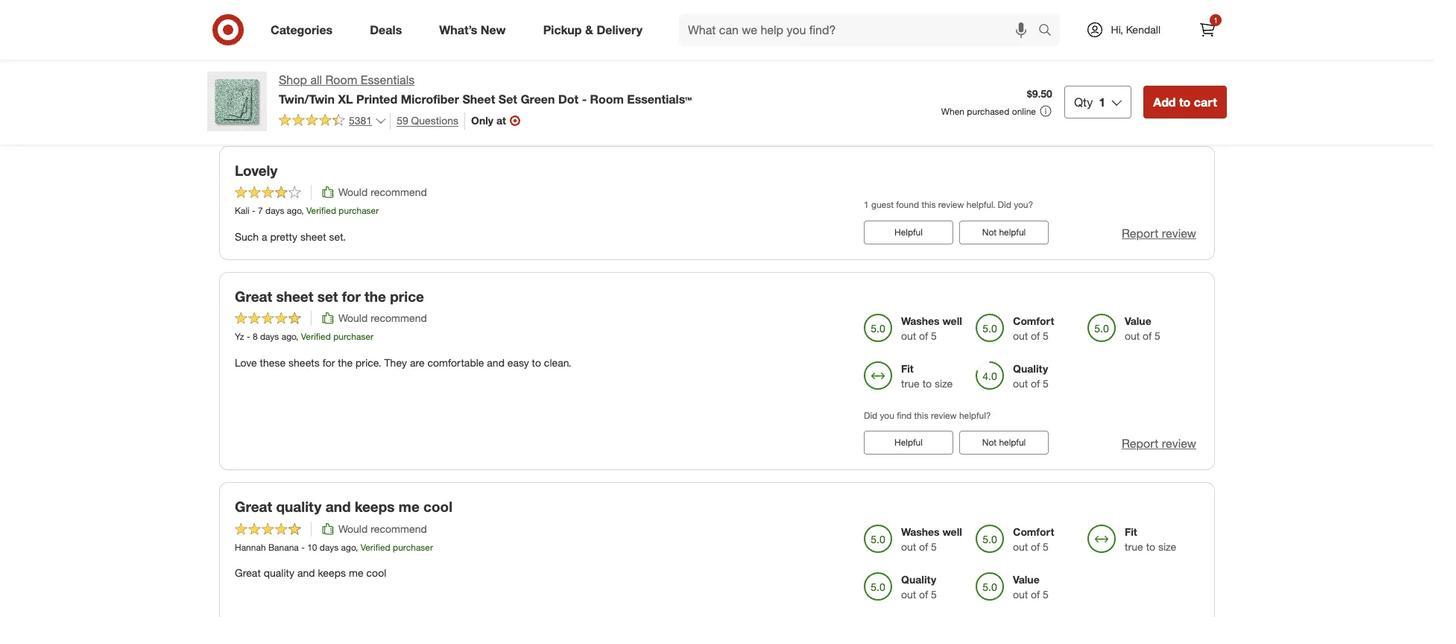 Task type: locate. For each thing, give the bounding box(es) containing it.
1 report from the top
[[1122, 100, 1159, 115]]

a right such on the left top
[[262, 230, 267, 243]]

report for would recommend
[[1122, 226, 1159, 240]]

sheets
[[288, 356, 320, 369]]

you?
[[1014, 199, 1033, 211]]

ago up sheets
[[282, 331, 296, 342]]

2 vertical spatial and
[[297, 567, 315, 579]]

washes for fit
[[901, 526, 940, 538]]

1 vertical spatial fit true to size
[[1125, 526, 1176, 553]]

2 report from the top
[[1122, 226, 1159, 240]]

1 not helpful from the top
[[982, 100, 1026, 112]]

room right dot
[[590, 92, 624, 106]]

these
[[260, 356, 286, 369]]

5
[[931, 41, 937, 53], [1043, 41, 1049, 53], [931, 330, 937, 342], [1043, 330, 1049, 342], [1155, 330, 1161, 342], [1043, 377, 1049, 390], [931, 541, 937, 553], [1043, 541, 1049, 553], [931, 588, 937, 601], [1043, 588, 1049, 601]]

1 vertical spatial report
[[1122, 226, 1159, 240]]

0 vertical spatial report
[[1122, 100, 1159, 115]]

1 helpful from the top
[[999, 100, 1026, 112]]

a
[[421, 19, 427, 32], [262, 230, 267, 243]]

did left find on the bottom right
[[864, 410, 878, 421]]

ago
[[287, 205, 301, 217], [282, 331, 296, 342], [341, 542, 356, 553]]

What can we help you find? suggestions appear below search field
[[679, 13, 1042, 46]]

0 vertical spatial keeps
[[355, 498, 395, 515]]

2 not helpful from the top
[[982, 226, 1026, 237]]

10
[[307, 542, 317, 553]]

are right the they
[[410, 356, 425, 369]]

helpful down find on the bottom right
[[895, 437, 923, 448]]

0 horizontal spatial 1
[[864, 199, 869, 211]]

1 horizontal spatial value out of 5
[[1125, 315, 1161, 342]]

1 great from the top
[[235, 287, 272, 305]]

1 horizontal spatial the
[[365, 287, 386, 305]]

verified for great sheet set for the price
[[301, 331, 331, 342]]

for right sheets
[[322, 356, 335, 369]]

fit true to size
[[901, 363, 953, 390], [1125, 526, 1176, 553]]

you left find on the bottom right
[[880, 410, 894, 421]]

find
[[897, 410, 912, 421]]

and up the hannah banana - 10 days ago , verified purchaser
[[326, 498, 351, 515]]

1 horizontal spatial ,
[[301, 205, 304, 217]]

3 report from the top
[[1122, 436, 1159, 451]]

2 not from the top
[[982, 226, 997, 237]]

2 recommend from the top
[[371, 312, 427, 325]]

not helpful for out of 5
[[982, 437, 1026, 448]]

0 horizontal spatial are
[[352, 19, 367, 32]]

size
[[935, 377, 953, 390], [1158, 541, 1176, 553]]

1 horizontal spatial you
[[880, 410, 894, 421]]

for
[[406, 19, 419, 32], [342, 287, 361, 305], [322, 356, 335, 369]]

you
[[332, 19, 349, 32], [880, 410, 894, 421]]

out of 5
[[901, 41, 937, 53]]

1 for 1 guest found this review helpful. did you?
[[864, 199, 869, 211]]

1 vertical spatial verified
[[301, 331, 331, 342]]

2 great quality and keeps me cool from the top
[[235, 567, 386, 579]]

would down great sheet set for the price
[[338, 312, 368, 325]]

guest
[[871, 199, 894, 211]]

1 vertical spatial you
[[880, 410, 894, 421]]

0 vertical spatial report review button
[[1122, 99, 1196, 116]]

sheet left set.
[[300, 230, 326, 243]]

would recommend up set.
[[338, 186, 427, 199]]

not left online
[[982, 100, 997, 112]]

not down helpful.
[[982, 226, 997, 237]]

keeps down the hannah banana - 10 days ago , verified purchaser
[[318, 567, 346, 579]]

this right the found
[[922, 199, 936, 211]]

great
[[235, 287, 272, 305], [235, 498, 272, 515], [235, 567, 261, 579]]

2 vertical spatial 1
[[864, 199, 869, 211]]

if
[[324, 19, 329, 32]]

1 vertical spatial comfort
[[1013, 526, 1054, 538]]

helpful down the found
[[895, 226, 923, 237]]

1 vertical spatial 1
[[1099, 95, 1106, 109]]

me
[[399, 498, 420, 515], [349, 567, 363, 579]]

great quality and keeps me cool
[[235, 498, 453, 515], [235, 567, 386, 579]]

this left so
[[259, 19, 275, 32]]

days for lovely
[[265, 205, 284, 217]]

- right dot
[[582, 92, 587, 106]]

hannah banana - 10 days ago , verified purchaser
[[235, 542, 433, 553]]

0 vertical spatial did
[[998, 199, 1011, 211]]

2 vertical spatial would recommend
[[338, 523, 427, 535]]

verified for lovely
[[306, 205, 336, 217]]

helpful
[[895, 226, 923, 237], [895, 437, 923, 448]]

0 horizontal spatial for
[[322, 356, 335, 369]]

1 vertical spatial great
[[235, 498, 272, 515]]

would recommend down price
[[338, 312, 427, 325]]

what's
[[439, 22, 477, 37]]

when
[[941, 106, 965, 117]]

1 horizontal spatial 1
[[1099, 95, 1106, 109]]

1 vertical spatial did
[[864, 410, 878, 421]]

and left the easy
[[487, 356, 505, 369]]

would recommend up the hannah banana - 10 days ago , verified purchaser
[[338, 523, 427, 535]]

0 vertical spatial would recommend
[[338, 186, 427, 199]]

1 vertical spatial not helpful
[[982, 226, 1026, 237]]

great down hannah
[[235, 567, 261, 579]]

comfort for value
[[1013, 526, 1054, 538]]

sheet
[[462, 92, 495, 106]]

1 vertical spatial helpful
[[999, 226, 1026, 237]]

ago right 10
[[341, 542, 356, 553]]

1 vertical spatial sheet
[[300, 230, 326, 243]]

helpful button down the found
[[864, 220, 953, 244]]

1 helpful button from the top
[[864, 220, 953, 244]]

review for 1st report review button from the top of the page
[[1162, 100, 1196, 115]]

for right the set
[[342, 287, 361, 305]]

washes well out of 5 for value
[[901, 315, 962, 342]]

0 vertical spatial quality out of 5
[[1013, 363, 1049, 390]]

verified up set.
[[306, 205, 336, 217]]

like
[[240, 19, 256, 32]]

shop all room essentials twin/twin xl printed microfiber sheet set green dot - room essentials™
[[279, 72, 692, 106]]

great quality and keeps me cool up the hannah banana - 10 days ago , verified purchaser
[[235, 498, 453, 515]]

, right 10
[[356, 542, 358, 553]]

the for price
[[365, 287, 386, 305]]

2 vertical spatial not helpful
[[982, 437, 1026, 448]]

not helpful button for would recommend
[[959, 220, 1049, 244]]

not helpful
[[982, 100, 1026, 112], [982, 226, 1026, 237], [982, 437, 1026, 448]]

days
[[265, 205, 284, 217], [260, 331, 279, 342], [320, 542, 339, 553]]

value out of 5
[[1125, 315, 1161, 342], [1013, 573, 1049, 601]]

1 vertical spatial would
[[338, 312, 368, 325]]

not helpful down helpful?
[[982, 437, 1026, 448]]

0 vertical spatial well
[[1054, 26, 1074, 38]]

1 horizontal spatial did
[[998, 199, 1011, 211]]

not helpful down you?
[[982, 226, 1026, 237]]

2 great from the top
[[235, 498, 272, 515]]

0 vertical spatial are
[[352, 19, 367, 32]]

image of twin/twin xl printed microfiber sheet set green dot - room essentials™ image
[[207, 72, 267, 131]]

3 not helpful button from the top
[[959, 431, 1049, 455]]

report review button for would recommend
[[1122, 225, 1196, 242]]

set
[[317, 287, 338, 305]]

helpful for would recommend
[[999, 226, 1026, 237]]

1 vertical spatial quality out of 5
[[901, 573, 937, 601]]

0 vertical spatial a
[[421, 19, 427, 32]]

to
[[1179, 95, 1191, 109], [532, 356, 541, 369], [923, 377, 932, 390], [1146, 541, 1155, 553]]

1 would from the top
[[338, 186, 368, 199]]

review for report review button associated with would recommend
[[1162, 226, 1196, 240]]

2 helpful from the top
[[895, 437, 923, 448]]

xl
[[338, 92, 353, 106]]

not
[[982, 100, 997, 112], [982, 226, 997, 237], [982, 437, 997, 448]]

59 questions
[[397, 114, 458, 127]]

1 vertical spatial for
[[342, 287, 361, 305]]

washes well out of 5 for fit
[[901, 526, 962, 553]]

- left 10
[[301, 542, 305, 553]]

kali - 7 days ago , verified purchaser
[[235, 205, 379, 217]]

2 report review button from the top
[[1122, 225, 1196, 242]]

2 vertical spatial well
[[943, 526, 962, 538]]

sheet left the set
[[276, 287, 313, 305]]

3 report review button from the top
[[1122, 436, 1196, 453]]

0 horizontal spatial and
[[297, 567, 315, 579]]

2 vertical spatial ,
[[356, 542, 358, 553]]

not helpful button for out of 5
[[959, 431, 1049, 455]]

0 vertical spatial and
[[487, 356, 505, 369]]

1 comfort out of 5 from the top
[[1013, 315, 1054, 342]]

3 would recommend from the top
[[338, 523, 427, 535]]

are left the deals
[[352, 19, 367, 32]]

2 not helpful button from the top
[[959, 220, 1049, 244]]

1 vertical spatial washes
[[901, 315, 940, 327]]

kali
[[235, 205, 250, 217]]

recommend down price
[[371, 312, 427, 325]]

1 vertical spatial room
[[590, 92, 624, 106]]

2 comfort out of 5 from the top
[[1013, 526, 1054, 553]]

0 horizontal spatial cool
[[366, 567, 386, 579]]

2 would recommend from the top
[[338, 312, 427, 325]]

would recommend
[[338, 186, 427, 199], [338, 312, 427, 325], [338, 523, 427, 535]]

report review for would recommend
[[1122, 226, 1196, 240]]

0 horizontal spatial ,
[[296, 331, 298, 342]]

days right 7
[[265, 205, 284, 217]]

found
[[896, 199, 919, 211]]

, up sheets
[[296, 331, 298, 342]]

did left you?
[[998, 199, 1011, 211]]

of
[[919, 41, 928, 53], [1031, 41, 1040, 53], [919, 330, 928, 342], [1031, 330, 1040, 342], [1143, 330, 1152, 342], [1031, 377, 1040, 390], [919, 541, 928, 553], [1031, 541, 1040, 553], [919, 588, 928, 601], [1031, 588, 1040, 601]]

the for price.
[[338, 356, 353, 369]]

pickup & delivery
[[543, 22, 643, 37]]

report review for out of 5
[[1122, 436, 1196, 451]]

0 vertical spatial comfort
[[1013, 315, 1054, 327]]

<3
[[642, 19, 654, 32]]

it
[[633, 19, 639, 32]]

2 horizontal spatial for
[[406, 19, 419, 32]]

i
[[235, 19, 238, 32]]

not helpful right when
[[982, 100, 1026, 112]]

well for fit
[[943, 526, 962, 538]]

2 comfort from the top
[[1013, 526, 1054, 538]]

report review button
[[1122, 99, 1196, 116], [1122, 225, 1196, 242], [1122, 436, 1196, 453]]

1 vertical spatial would recommend
[[338, 312, 427, 325]]

2 vertical spatial not helpful button
[[959, 431, 1049, 455]]

great up 8
[[235, 287, 272, 305]]

the left price.
[[338, 356, 353, 369]]

helpful button for out of 5
[[864, 431, 953, 455]]

the left price
[[365, 287, 386, 305]]

1 report review from the top
[[1122, 100, 1196, 115]]

1 vertical spatial true
[[1125, 541, 1143, 553]]

,
[[301, 205, 304, 217], [296, 331, 298, 342], [356, 542, 358, 553]]

online
[[1012, 106, 1036, 117]]

$9.50
[[1027, 87, 1052, 100]]

and down 10
[[297, 567, 315, 579]]

are for looking
[[352, 19, 367, 32]]

0 horizontal spatial keeps
[[318, 567, 346, 579]]

1 vertical spatial ago
[[282, 331, 296, 342]]

did
[[998, 199, 1011, 211], [864, 410, 878, 421]]

1 helpful from the top
[[895, 226, 923, 237]]

2 vertical spatial report review button
[[1122, 436, 1196, 453]]

0 horizontal spatial value out of 5
[[1013, 573, 1049, 601]]

1 vertical spatial not
[[982, 226, 997, 237]]

review for report review button corresponding to out of 5
[[1162, 436, 1196, 451]]

3 not from the top
[[982, 437, 997, 448]]

what's new link
[[427, 13, 525, 46]]

1 vertical spatial washes well out of 5
[[901, 315, 962, 342]]

2 vertical spatial for
[[322, 356, 335, 369]]

days right 10
[[320, 542, 339, 553]]

1 vertical spatial and
[[326, 498, 351, 515]]

quality out of 5
[[1013, 363, 1049, 390], [901, 573, 937, 601]]

new
[[481, 22, 506, 37]]

report review
[[1122, 100, 1196, 115], [1122, 226, 1196, 240], [1122, 436, 1196, 451]]

would up set.
[[338, 186, 368, 199]]

1 vertical spatial comfort out of 5
[[1013, 526, 1054, 553]]

room up xl
[[325, 72, 357, 87]]

2 report review from the top
[[1122, 226, 1196, 240]]

days for great sheet set for the price
[[260, 331, 279, 342]]

5381 link
[[279, 112, 387, 131]]

washes
[[1013, 26, 1051, 38], [901, 315, 940, 327], [901, 526, 940, 538]]

1 vertical spatial a
[[262, 230, 267, 243]]

2 vertical spatial recommend
[[371, 523, 427, 535]]

recommend for great quality and keeps me cool
[[371, 523, 427, 535]]

1 vertical spatial report review button
[[1122, 225, 1196, 242]]

review
[[1162, 100, 1196, 115], [938, 199, 964, 211], [1162, 226, 1196, 240], [931, 410, 957, 421], [1162, 436, 1196, 451]]

room
[[325, 72, 357, 87], [590, 92, 624, 106]]

3 helpful from the top
[[999, 437, 1026, 448]]

yz - 8 days ago , verified purchaser
[[235, 331, 374, 342]]

2 helpful button from the top
[[864, 431, 953, 455]]

1 horizontal spatial me
[[399, 498, 420, 515]]

1 right qty
[[1099, 95, 1106, 109]]

0 horizontal spatial a
[[262, 230, 267, 243]]

0 vertical spatial purchaser
[[339, 205, 379, 217]]

- left 8
[[247, 331, 250, 342]]

-
[[582, 92, 587, 106], [252, 205, 256, 217], [247, 331, 250, 342], [301, 542, 305, 553]]

1 horizontal spatial for
[[342, 287, 361, 305]]

twin/twin
[[279, 92, 335, 106]]

1 horizontal spatial fit true to size
[[1125, 526, 1176, 553]]

1 vertical spatial helpful
[[895, 437, 923, 448]]

sheet right "bed"
[[451, 19, 477, 32]]

0 vertical spatial fit
[[901, 363, 914, 375]]

deals link
[[357, 13, 421, 46]]

3 would from the top
[[338, 523, 368, 535]]

1 vertical spatial the
[[338, 356, 353, 369]]

report for out of 5
[[1122, 436, 1159, 451]]

1 left the guest
[[864, 199, 869, 211]]

comfort out of 5
[[1013, 315, 1054, 342], [1013, 526, 1054, 553]]

a left "bed"
[[421, 19, 427, 32]]

recommend for lovely
[[371, 186, 427, 199]]

great quality and keeps me cool down 10
[[235, 567, 386, 579]]

true
[[901, 377, 920, 390], [1125, 541, 1143, 553]]

looking
[[369, 19, 403, 32]]

not down helpful?
[[982, 437, 997, 448]]

2 vertical spatial report review
[[1122, 436, 1196, 451]]

0 horizontal spatial you
[[332, 19, 349, 32]]

2 horizontal spatial 1
[[1214, 16, 1218, 25]]

keeps up the hannah banana - 10 days ago , verified purchaser
[[355, 498, 395, 515]]

verified right 10
[[361, 542, 390, 553]]

days right 8
[[260, 331, 279, 342]]

for right looking
[[406, 19, 419, 32]]

purchaser
[[339, 205, 379, 217], [333, 331, 374, 342], [393, 542, 433, 553]]

helpful button down find on the bottom right
[[864, 431, 953, 455]]

1 would recommend from the top
[[338, 186, 427, 199]]

recommend down 59
[[371, 186, 427, 199]]

fit
[[901, 363, 914, 375], [1125, 526, 1137, 538]]

yz
[[235, 331, 244, 342]]

pickup
[[543, 22, 582, 37]]

sheet
[[451, 19, 477, 32], [300, 230, 326, 243], [276, 287, 313, 305]]

would up the hannah banana - 10 days ago , verified purchaser
[[338, 523, 368, 535]]

0 vertical spatial not helpful button
[[959, 94, 1049, 118]]

1 vertical spatial ,
[[296, 331, 298, 342]]

2 vertical spatial great
[[235, 567, 261, 579]]

ago up 'such a pretty sheet set.'
[[287, 205, 301, 217]]

1
[[1214, 16, 1218, 25], [1099, 95, 1106, 109], [864, 199, 869, 211]]

verified up sheets
[[301, 331, 331, 342]]

0 vertical spatial would
[[338, 186, 368, 199]]

0 vertical spatial helpful
[[999, 100, 1026, 112]]

1 horizontal spatial room
[[590, 92, 624, 106]]

0 vertical spatial the
[[365, 287, 386, 305]]

you right if
[[332, 19, 349, 32]]

washes well out of 5
[[1013, 26, 1074, 53], [901, 315, 962, 342], [901, 526, 962, 553]]

recommend up the hannah banana - 10 days ago , verified purchaser
[[371, 523, 427, 535]]

for for price
[[342, 287, 361, 305]]

2 vertical spatial ago
[[341, 542, 356, 553]]

keeps
[[355, 498, 395, 515], [318, 567, 346, 579]]

great up hannah
[[235, 498, 272, 515]]

one
[[602, 19, 620, 32]]

1 vertical spatial are
[[410, 356, 425, 369]]

1 vertical spatial great quality and keeps me cool
[[235, 567, 386, 579]]

banana
[[268, 542, 299, 553]]

0 vertical spatial true
[[901, 377, 920, 390]]

1 vertical spatial purchaser
[[333, 331, 374, 342]]

1 recommend from the top
[[371, 186, 427, 199]]

3 not helpful from the top
[[982, 437, 1026, 448]]

, up 'such a pretty sheet set.'
[[301, 205, 304, 217]]

3 report review from the top
[[1122, 436, 1196, 451]]

1 comfort from the top
[[1013, 315, 1054, 327]]

recommend
[[371, 186, 427, 199], [371, 312, 427, 325], [371, 523, 427, 535]]

2 would from the top
[[338, 312, 368, 325]]

value
[[1125, 315, 1151, 327], [1013, 573, 1040, 586]]

1 right the kendall at the top right
[[1214, 16, 1218, 25]]

would for great sheet set for the price
[[338, 312, 368, 325]]

0 vertical spatial not
[[982, 100, 997, 112]]

2 helpful from the top
[[999, 226, 1026, 237]]

3 recommend from the top
[[371, 523, 427, 535]]

not for would recommend
[[982, 226, 997, 237]]



Task type: describe. For each thing, give the bounding box(es) containing it.
2 vertical spatial days
[[320, 542, 339, 553]]

would for great quality and keeps me cool
[[338, 523, 368, 535]]

when purchased online
[[941, 106, 1036, 117]]

1 horizontal spatial a
[[421, 19, 427, 32]]

lovely
[[235, 162, 278, 179]]

5381
[[349, 114, 372, 127]]

7
[[258, 205, 263, 217]]

- left 7
[[252, 205, 256, 217]]

only
[[471, 114, 494, 127]]

comfort out of 5 for value
[[1013, 526, 1054, 553]]

this right find on the bottom right
[[914, 410, 929, 421]]

1 horizontal spatial quality out of 5
[[1013, 363, 1049, 390]]

would recommend for great quality and keeps me cool
[[338, 523, 427, 535]]

questions
[[411, 114, 458, 127]]

2 vertical spatial sheet
[[276, 287, 313, 305]]

at
[[496, 114, 506, 127]]

shop
[[279, 72, 307, 87]]

add to cart
[[1153, 95, 1217, 109]]

purchased
[[967, 106, 1010, 117]]

, for great sheet set for the price
[[296, 331, 298, 342]]

well for value
[[943, 315, 962, 327]]

set.
[[329, 230, 346, 243]]

1 vertical spatial keeps
[[318, 567, 346, 579]]

only at
[[471, 114, 506, 127]]

59 questions link
[[390, 112, 458, 129]]

0 horizontal spatial true
[[901, 377, 920, 390]]

cute
[[508, 19, 528, 32]]

recommend for great sheet set for the price
[[371, 312, 427, 325]]

bed
[[430, 19, 448, 32]]

, for lovely
[[301, 205, 304, 217]]

pretty
[[270, 230, 297, 243]]

helpful for out of 5
[[895, 437, 923, 448]]

1 horizontal spatial and
[[326, 498, 351, 515]]

0 vertical spatial washes well out of 5
[[1013, 26, 1074, 53]]

59
[[397, 114, 408, 127]]

0 horizontal spatial room
[[325, 72, 357, 87]]

1 vertical spatial me
[[349, 567, 363, 579]]

green
[[521, 92, 555, 106]]

hi,
[[1111, 23, 1123, 36]]

would recommend for great sheet set for the price
[[338, 312, 427, 325]]

hannah
[[235, 542, 266, 553]]

3 great from the top
[[235, 567, 261, 579]]

1 great quality and keeps me cool from the top
[[235, 498, 453, 515]]

2 horizontal spatial and
[[487, 356, 505, 369]]

essentials™
[[627, 92, 692, 106]]

great for love
[[235, 287, 272, 305]]

1 for 1
[[1214, 16, 1218, 25]]

what's new
[[439, 22, 506, 37]]

1 horizontal spatial size
[[1158, 541, 1176, 553]]

this left one
[[583, 19, 600, 32]]

- inside shop all room essentials twin/twin xl printed microfiber sheet set green dot - room essentials™
[[582, 92, 587, 106]]

0 vertical spatial value out of 5
[[1125, 315, 1161, 342]]

ago for great sheet set for the price
[[282, 331, 296, 342]]

to inside button
[[1179, 95, 1191, 109]]

so
[[278, 19, 289, 32]]

essentials
[[361, 72, 415, 87]]

qty
[[1074, 95, 1093, 109]]

love these sheets for the price. they are comfortable and easy to clean.
[[235, 356, 571, 369]]

such a pretty sheet set.
[[235, 230, 346, 243]]

0 horizontal spatial fit
[[901, 363, 914, 375]]

categories link
[[258, 13, 351, 46]]

is
[[623, 19, 630, 32]]

all
[[310, 72, 322, 87]]

1 guest found this review helpful. did you?
[[864, 199, 1033, 211]]

are for comfortable
[[410, 356, 425, 369]]

0 vertical spatial cool
[[423, 498, 453, 515]]

1 vertical spatial cool
[[366, 567, 386, 579]]

delivery
[[597, 22, 643, 37]]

easy
[[508, 356, 529, 369]]

0 vertical spatial you
[[332, 19, 349, 32]]

1 horizontal spatial keeps
[[355, 498, 395, 515]]

1 horizontal spatial true
[[1125, 541, 1143, 553]]

1 vertical spatial value
[[1013, 573, 1040, 586]]

helpful.
[[967, 199, 995, 211]]

0 vertical spatial for
[[406, 19, 419, 32]]

that's
[[480, 19, 505, 32]]

price.
[[356, 356, 381, 369]]

did you find this review helpful?
[[864, 410, 991, 421]]

pickup & delivery link
[[530, 13, 661, 46]]

0 vertical spatial me
[[399, 498, 420, 515]]

great sheet set for the price
[[235, 287, 424, 305]]

such
[[235, 230, 259, 243]]

love
[[235, 356, 257, 369]]

not for out of 5
[[982, 437, 997, 448]]

0 horizontal spatial did
[[864, 410, 878, 421]]

1 vertical spatial fit
[[1125, 526, 1137, 538]]

would for lovely
[[338, 186, 368, 199]]

search
[[1031, 24, 1067, 38]]

set
[[498, 92, 517, 106]]

simple
[[549, 19, 580, 32]]

report review button for out of 5
[[1122, 436, 1196, 453]]

but
[[531, 19, 546, 32]]

purchaser for great sheet set for the price
[[333, 331, 374, 342]]

clean.
[[544, 356, 571, 369]]

add to cart button
[[1144, 86, 1227, 118]]

categories
[[271, 22, 333, 37]]

purchaser for lovely
[[339, 205, 379, 217]]

1 horizontal spatial value
[[1125, 315, 1151, 327]]

for for price.
[[322, 356, 335, 369]]

1 not from the top
[[982, 100, 997, 112]]

printed
[[356, 92, 397, 106]]

2 vertical spatial purchaser
[[393, 542, 433, 553]]

they
[[384, 356, 407, 369]]

0 horizontal spatial size
[[935, 377, 953, 390]]

helpful for would recommend
[[895, 226, 923, 237]]

washes for value
[[901, 315, 940, 327]]

search button
[[1031, 13, 1067, 49]]

&
[[585, 22, 593, 37]]

not helpful for would recommend
[[982, 226, 1026, 237]]

hi, kendall
[[1111, 23, 1161, 36]]

i like this so much, if you are looking for a bed sheet that's cute but simple this one is it <3
[[235, 19, 654, 32]]

comfort out of 5 for quality
[[1013, 315, 1054, 342]]

2 vertical spatial verified
[[361, 542, 390, 553]]

8
[[253, 331, 258, 342]]

cart
[[1194, 95, 1217, 109]]

comfort for quality
[[1013, 315, 1054, 327]]

helpful button for would recommend
[[864, 220, 953, 244]]

1 vertical spatial value out of 5
[[1013, 573, 1049, 601]]

1 not helpful button from the top
[[959, 94, 1049, 118]]

helpful?
[[959, 410, 991, 421]]

qty 1
[[1074, 95, 1106, 109]]

0 vertical spatial washes
[[1013, 26, 1051, 38]]

microfiber
[[401, 92, 459, 106]]

dot
[[558, 92, 579, 106]]

helpful for out of 5
[[999, 437, 1026, 448]]

ago for lovely
[[287, 205, 301, 217]]

much,
[[292, 19, 321, 32]]

price
[[390, 287, 424, 305]]

0 vertical spatial sheet
[[451, 19, 477, 32]]

great for great
[[235, 498, 272, 515]]

1 report review button from the top
[[1122, 99, 1196, 116]]

0 horizontal spatial quality out of 5
[[901, 573, 937, 601]]

add
[[1153, 95, 1176, 109]]

0 vertical spatial fit true to size
[[901, 363, 953, 390]]

would recommend for lovely
[[338, 186, 427, 199]]

comfortable
[[428, 356, 484, 369]]



Task type: vqa. For each thing, say whether or not it's contained in the screenshot.
with for after $50 off with
no



